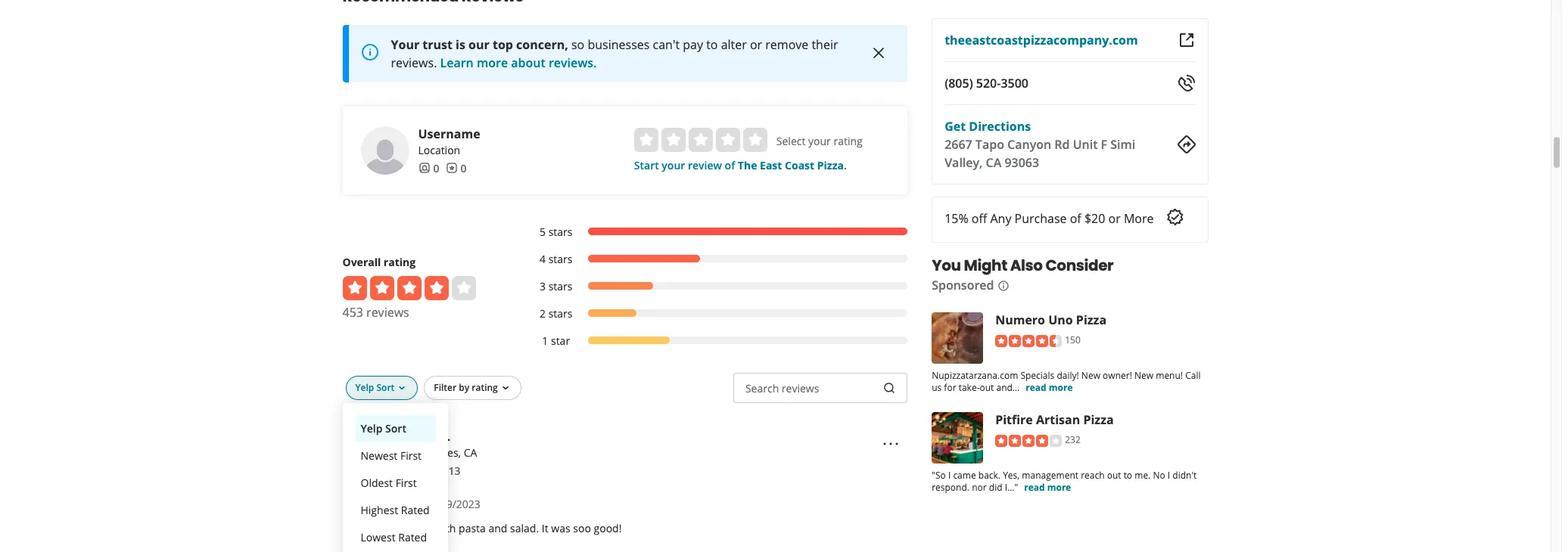 Task type: vqa. For each thing, say whether or not it's contained in the screenshot.
the rightmost reviews
yes



Task type: locate. For each thing, give the bounding box(es) containing it.
highest
[[361, 503, 398, 517]]

more
[[477, 54, 508, 71], [1049, 381, 1073, 394], [1047, 481, 1071, 494]]

1 reviews. from the left
[[391, 54, 437, 71]]

ca
[[986, 154, 1001, 171], [464, 445, 477, 460]]

first
[[400, 448, 422, 463], [396, 476, 417, 490]]

reviews. down 'your'
[[391, 54, 437, 71]]

453
[[342, 304, 363, 321]]

2 vertical spatial more
[[1047, 481, 1071, 494]]

call
[[1185, 369, 1201, 382]]

0
[[433, 161, 439, 175], [461, 161, 467, 175]]

us
[[932, 381, 942, 394]]

nupizzatarzana.com specials daily! new owner! new menu! call us for take-out and…
[[932, 369, 1201, 394]]

susan k. link
[[400, 428, 451, 445]]

0 inside reviews element
[[461, 161, 467, 175]]

0 horizontal spatial your
[[662, 158, 685, 172]]

1 vertical spatial ca
[[464, 445, 477, 460]]

yelp sort up 'newest'
[[361, 421, 406, 436]]

5
[[540, 224, 546, 239]]

i down the had
[[342, 536, 345, 551]]

simi
[[1110, 136, 1135, 153]]

oldest
[[361, 476, 393, 490]]

more
[[1124, 210, 1154, 227]]

highly
[[348, 536, 378, 551]]

yelp sort button
[[345, 376, 418, 400]]

0 vertical spatial reviews
[[366, 304, 409, 321]]

by
[[459, 381, 469, 394]]

read more right i…"
[[1024, 481, 1071, 494]]

yelp sort inside popup button
[[355, 381, 395, 394]]

16 friends v2 image
[[418, 162, 430, 174]]

i inside had chicken parm with pasta and salad. it was soo good! i highly recommend!!
[[342, 536, 345, 551]]

read more link for uno
[[1026, 381, 1073, 394]]

oldest first
[[361, 476, 417, 490]]

rating inside popup button
[[472, 381, 498, 394]]

yelp sort inside button
[[361, 421, 406, 436]]

0 vertical spatial yelp sort
[[355, 381, 395, 394]]

  text field
[[733, 373, 908, 403]]

3500
[[1001, 75, 1028, 92]]

or inside 'so businesses can't pay to alter or remove their reviews.'
[[750, 36, 762, 53]]

sort left 16 chevron down v2 image
[[376, 381, 395, 394]]

1 horizontal spatial reviews.
[[549, 54, 597, 71]]

yelp sort left 16 chevron down v2 image
[[355, 381, 395, 394]]

read right i…"
[[1024, 481, 1045, 494]]

0 vertical spatial sort
[[376, 381, 395, 394]]

reviews element
[[445, 161, 467, 176]]

1 0 from the left
[[433, 161, 439, 175]]

the
[[738, 158, 757, 172]]

can't
[[653, 36, 680, 53]]

(805)
[[945, 75, 973, 92]]

stars for 5 stars
[[548, 224, 572, 239]]

0 vertical spatial 4 star rating image
[[342, 276, 476, 300]]

rating left 16 chevron down v2 icon
[[472, 381, 498, 394]]

photo of username image
[[361, 126, 409, 174]]

1 horizontal spatial rating
[[472, 381, 498, 394]]

1 vertical spatial more
[[1049, 381, 1073, 394]]

reviews right search
[[782, 381, 819, 395]]

yelp left 16 chevron down v2 image
[[355, 381, 374, 394]]

start
[[634, 158, 659, 172]]

you might also consider
[[932, 255, 1114, 276]]

numero uno pizza image
[[932, 313, 983, 364]]

0 vertical spatial more
[[477, 54, 508, 71]]

0 horizontal spatial reviews.
[[391, 54, 437, 71]]

tapo
[[975, 136, 1004, 153]]

1 vertical spatial reviews
[[782, 381, 819, 395]]

1 horizontal spatial out
[[1107, 469, 1121, 482]]

sort inside popup button
[[376, 381, 395, 394]]

stars right 4
[[548, 252, 572, 266]]

2 new from the left
[[1134, 369, 1153, 382]]

read more link up pitfire artisan pizza link
[[1026, 381, 1073, 394]]

2667
[[945, 136, 972, 153]]

24 info v2 image
[[361, 43, 379, 61]]

stars right 3
[[548, 279, 572, 293]]

0 vertical spatial your
[[808, 134, 831, 148]]

1 vertical spatial pizza
[[1076, 312, 1107, 328]]

ca inside get directions 2667 tapo canyon rd unit f simi valley, ca 93063
[[986, 154, 1001, 171]]

or right alter
[[750, 36, 762, 53]]

so
[[571, 36, 584, 53]]

any
[[990, 210, 1011, 227]]

0 vertical spatial ca
[[986, 154, 1001, 171]]

of left the 'the'
[[725, 158, 735, 172]]

top
[[493, 36, 513, 53]]

out left the and…
[[980, 381, 994, 394]]

1 vertical spatial read more link
[[1024, 481, 1071, 494]]

sort up los
[[385, 421, 406, 436]]

4 star rating image down overall rating
[[342, 276, 476, 300]]

yelp for yelp sort button
[[361, 421, 383, 436]]

2 vertical spatial rating
[[472, 381, 498, 394]]

2 horizontal spatial i
[[1168, 469, 1170, 482]]

1 vertical spatial sort
[[385, 421, 406, 436]]

so businesses can't pay to alter or remove their reviews.
[[391, 36, 838, 71]]

1 vertical spatial yelp sort
[[361, 421, 406, 436]]

out
[[980, 381, 994, 394], [1107, 469, 1121, 482]]

yelp inside yelp sort button
[[361, 421, 383, 436]]

reviews for 453 reviews
[[366, 304, 409, 321]]

0 horizontal spatial rating
[[384, 255, 416, 269]]

me.
[[1135, 469, 1151, 482]]

first for newest first
[[400, 448, 422, 463]]

1 star
[[542, 333, 570, 348]]

0 horizontal spatial new
[[1081, 369, 1100, 382]]

0 vertical spatial of
[[725, 158, 735, 172]]

2 0 from the left
[[461, 161, 467, 175]]

0 horizontal spatial i
[[342, 536, 345, 551]]

1 horizontal spatial reviews
[[782, 381, 819, 395]]

0 right 16 friends v2 icon
[[433, 161, 439, 175]]

read more for artisan
[[1024, 481, 1071, 494]]

read more link
[[1026, 381, 1073, 394], [1024, 481, 1071, 494]]

1 vertical spatial yelp
[[361, 421, 383, 436]]

or for more
[[1108, 210, 1121, 227]]

yelp sort for yelp sort popup button on the left of page
[[355, 381, 395, 394]]

pitfire artisan pizza image
[[932, 412, 983, 464]]

is
[[456, 36, 465, 53]]

read more link right i…"
[[1024, 481, 1071, 494]]

stars for 2 stars
[[548, 306, 572, 321]]

0 horizontal spatial 4 star rating image
[[342, 276, 476, 300]]

overall rating
[[342, 255, 416, 269]]

didn't
[[1173, 469, 1197, 482]]

1 vertical spatial out
[[1107, 469, 1121, 482]]

out right reach
[[1107, 469, 1121, 482]]

new right the daily!
[[1081, 369, 1100, 382]]

24 phone v2 image
[[1177, 74, 1195, 92]]

1 vertical spatial of
[[1070, 210, 1081, 227]]

i
[[948, 469, 951, 482], [1168, 469, 1170, 482], [342, 536, 345, 551]]

0 vertical spatial read
[[1026, 381, 1046, 394]]

f
[[1101, 136, 1107, 153]]

0 horizontal spatial out
[[980, 381, 994, 394]]

0 vertical spatial read more link
[[1026, 381, 1073, 394]]

rated inside button
[[401, 503, 430, 517]]

overall
[[342, 255, 381, 269]]

or right $20
[[1108, 210, 1121, 227]]

1 horizontal spatial or
[[1108, 210, 1121, 227]]

yelp sort
[[355, 381, 395, 394], [361, 421, 406, 436]]

0 inside the friends element
[[433, 161, 439, 175]]

sort inside button
[[385, 421, 406, 436]]

yes,
[[1003, 469, 1020, 482]]

los
[[400, 445, 417, 460]]

more down "top"
[[477, 54, 508, 71]]

pizza for numero uno pizza
[[1076, 312, 1107, 328]]

theeastcoastpizzacompany.com link
[[945, 32, 1138, 48]]

0 horizontal spatial to
[[706, 36, 718, 53]]

2 vertical spatial pizza
[[1083, 412, 1114, 428]]

reviews. inside 'so businesses can't pay to alter or remove their reviews.'
[[391, 54, 437, 71]]

1 vertical spatial read more
[[1024, 481, 1071, 494]]

susan
[[400, 428, 436, 445]]

ca right angeles,
[[464, 445, 477, 460]]

i for had chicken parm with pasta and salad. it was soo good! i highly recommend!!
[[342, 536, 345, 551]]

1 vertical spatial read
[[1024, 481, 1045, 494]]

yelp up 'newest'
[[361, 421, 383, 436]]

4 star rating image
[[342, 276, 476, 300], [995, 435, 1062, 447]]

1 vertical spatial rated
[[398, 530, 427, 545]]

read more for uno
[[1026, 381, 1073, 394]]

new left menu!
[[1134, 369, 1153, 382]]

0 vertical spatial rating
[[834, 134, 863, 148]]

reach
[[1081, 469, 1105, 482]]

photo of susan k. image
[[342, 429, 391, 477]]

your right select
[[808, 134, 831, 148]]

you
[[932, 255, 961, 276]]

0 vertical spatial to
[[706, 36, 718, 53]]

0 vertical spatial yelp
[[355, 381, 374, 394]]

2 stars from the top
[[548, 252, 572, 266]]

start your review of the east coast pizza .
[[634, 158, 847, 172]]

lowest rated button
[[355, 524, 436, 551]]

1 horizontal spatial new
[[1134, 369, 1153, 382]]

i…"
[[1005, 481, 1018, 494]]

stars right 5 in the left of the page
[[548, 224, 572, 239]]

or
[[750, 36, 762, 53], [1108, 210, 1121, 227]]

of left $20
[[1070, 210, 1081, 227]]

0 vertical spatial or
[[750, 36, 762, 53]]

read more
[[1026, 381, 1073, 394], [1024, 481, 1071, 494]]

0 horizontal spatial or
[[750, 36, 762, 53]]

yelp sort for yelp sort button
[[361, 421, 406, 436]]

4 stars from the top
[[548, 306, 572, 321]]

rating up .
[[834, 134, 863, 148]]

0 vertical spatial rated
[[401, 503, 430, 517]]

your right start
[[662, 158, 685, 172]]

pizza up '150'
[[1076, 312, 1107, 328]]

3 stars from the top
[[548, 279, 572, 293]]

ca down tapo
[[986, 154, 1001, 171]]

pizza right artisan at the bottom of the page
[[1083, 412, 1114, 428]]

1 stars from the top
[[548, 224, 572, 239]]

filter by rating button
[[424, 376, 521, 400]]

read more up pitfire artisan pizza link
[[1026, 381, 1073, 394]]

13
[[448, 464, 461, 478]]

directions
[[969, 118, 1031, 135]]

read
[[1026, 381, 1046, 394], [1024, 481, 1045, 494]]

pizza down select your rating
[[817, 158, 844, 172]]

None radio
[[634, 128, 658, 152], [661, 128, 686, 152], [689, 128, 713, 152], [716, 128, 740, 152], [743, 128, 767, 152], [634, 128, 658, 152], [661, 128, 686, 152], [689, 128, 713, 152], [716, 128, 740, 152], [743, 128, 767, 152]]

reviews right 453
[[366, 304, 409, 321]]

rating for filter by rating
[[472, 381, 498, 394]]

1 horizontal spatial of
[[1070, 210, 1081, 227]]

first down newest first button
[[396, 476, 417, 490]]

sort for yelp sort popup button on the left of page
[[376, 381, 395, 394]]

2 horizontal spatial rating
[[834, 134, 863, 148]]

4 star rating image for 232
[[995, 435, 1062, 447]]

0 vertical spatial pizza
[[817, 158, 844, 172]]

4 star rating image down pitfire
[[995, 435, 1062, 447]]

1 horizontal spatial 4 star rating image
[[995, 435, 1062, 447]]

of
[[725, 158, 735, 172], [1070, 210, 1081, 227]]

yelp
[[355, 381, 374, 394], [361, 421, 383, 436]]

oldest first button
[[355, 470, 436, 497]]

0 vertical spatial read more
[[1026, 381, 1073, 394]]

to left me.
[[1124, 469, 1132, 482]]

1 horizontal spatial to
[[1124, 469, 1132, 482]]

purchase
[[1015, 210, 1067, 227]]

1 vertical spatial 4 star rating image
[[995, 435, 1062, 447]]

1 vertical spatial or
[[1108, 210, 1121, 227]]

reviews. down so
[[549, 54, 597, 71]]

16 review v2 image
[[445, 162, 457, 174]]

more up artisan at the bottom of the page
[[1049, 381, 1073, 394]]

1 vertical spatial first
[[396, 476, 417, 490]]

1 horizontal spatial i
[[948, 469, 951, 482]]

i right no
[[1168, 469, 1170, 482]]

0 right 16 review v2 icon
[[461, 161, 467, 175]]

stars right 2
[[548, 306, 572, 321]]

3 stars
[[540, 279, 572, 293]]

did
[[989, 481, 1002, 494]]

read right the and…
[[1026, 381, 1046, 394]]

1 vertical spatial to
[[1124, 469, 1132, 482]]

sort
[[376, 381, 395, 394], [385, 421, 406, 436]]

menu image
[[882, 435, 900, 454]]

1 vertical spatial your
[[662, 158, 685, 172]]

to
[[706, 36, 718, 53], [1124, 469, 1132, 482]]

rated inside button
[[398, 530, 427, 545]]

reviews
[[366, 304, 409, 321], [782, 381, 819, 395]]

get directions link
[[945, 118, 1031, 135]]

0 vertical spatial first
[[400, 448, 422, 463]]

parm
[[405, 521, 432, 535]]

0 vertical spatial out
[[980, 381, 994, 394]]

first down "susan"
[[400, 448, 422, 463]]

first for oldest first
[[396, 476, 417, 490]]

review
[[688, 158, 722, 172]]

more inside info alert
[[477, 54, 508, 71]]

0 horizontal spatial reviews
[[366, 304, 409, 321]]

rating right overall
[[384, 255, 416, 269]]

24 directions v2 image
[[1177, 135, 1195, 154]]

to right pay
[[706, 36, 718, 53]]

16 chevron down v2 image
[[499, 383, 511, 395]]

get directions 2667 tapo canyon rd unit f simi valley, ca 93063
[[945, 118, 1135, 171]]

had
[[342, 521, 363, 535]]

susan k. los angeles, ca 13
[[400, 428, 477, 478]]

0 horizontal spatial ca
[[464, 445, 477, 460]]

to inside "so i came back. yes, management reach out to me. no i didn't respond. nor did i…"
[[1124, 469, 1132, 482]]

read for numero
[[1026, 381, 1046, 394]]

1 horizontal spatial your
[[808, 134, 831, 148]]

i right "so
[[948, 469, 951, 482]]

newest first
[[361, 448, 422, 463]]

0 horizontal spatial 0
[[433, 161, 439, 175]]

0 horizontal spatial of
[[725, 158, 735, 172]]

1 horizontal spatial ca
[[986, 154, 1001, 171]]

yelp inside yelp sort popup button
[[355, 381, 374, 394]]

1 vertical spatial rating
[[384, 255, 416, 269]]

1 horizontal spatial 0
[[461, 161, 467, 175]]

more left reach
[[1047, 481, 1071, 494]]

sort for yelp sort button
[[385, 421, 406, 436]]



Task type: describe. For each thing, give the bounding box(es) containing it.
sponsored
[[932, 277, 994, 294]]

trust
[[423, 36, 453, 53]]

yelp for yelp sort popup button on the left of page
[[355, 381, 374, 394]]

their
[[812, 36, 838, 53]]

5 stars
[[540, 224, 572, 239]]

2
[[540, 306, 546, 321]]

location
[[418, 143, 460, 157]]

businesses
[[588, 36, 650, 53]]

star
[[551, 333, 570, 348]]

pitfire
[[995, 412, 1033, 428]]

0 for reviews element on the top of page
[[461, 161, 467, 175]]

stars for 4 stars
[[548, 252, 572, 266]]

also
[[1010, 255, 1043, 276]]

filter reviews by 3 stars rating element
[[524, 279, 908, 294]]

friends element
[[418, 161, 439, 176]]

learn more about reviews. link
[[440, 54, 597, 71]]

24 check in v2 image
[[1166, 208, 1184, 227]]

your for select
[[808, 134, 831, 148]]

6/29/2023
[[430, 497, 480, 511]]

username
[[418, 125, 480, 142]]

filter
[[434, 381, 456, 394]]

highest rated button
[[355, 497, 436, 524]]

owner!
[[1103, 369, 1132, 382]]

newest
[[361, 448, 398, 463]]

out inside "so i came back. yes, management reach out to me. no i didn't respond. nor did i…"
[[1107, 469, 1121, 482]]

(805) 520-3500
[[945, 75, 1028, 92]]

valley,
[[945, 154, 983, 171]]

or for remove
[[750, 36, 762, 53]]

pitfire artisan pizza link
[[995, 412, 1114, 428]]

filter reviews by 5 stars rating element
[[524, 224, 908, 240]]

it
[[542, 521, 548, 535]]

read for pitfire
[[1024, 481, 1045, 494]]

(no rating) image
[[634, 128, 767, 152]]

alter
[[721, 36, 747, 53]]

remove
[[765, 36, 809, 53]]

filter by rating
[[434, 381, 498, 394]]

filter reviews by 4 stars rating element
[[524, 252, 908, 267]]

back.
[[978, 469, 1001, 482]]

chicken
[[365, 521, 403, 535]]

rd
[[1054, 136, 1070, 153]]

453 reviews
[[342, 304, 409, 321]]

menu!
[[1156, 369, 1183, 382]]

learn more about reviews.
[[440, 54, 597, 71]]

nupizzatarzana.com
[[932, 369, 1018, 382]]

good!
[[594, 521, 622, 535]]

0 for the friends element
[[433, 161, 439, 175]]

rating element
[[634, 128, 767, 152]]

2 reviews. from the left
[[549, 54, 597, 71]]

rated for highest rated
[[401, 503, 430, 517]]

coast
[[785, 158, 814, 172]]

stars for 3 stars
[[548, 279, 572, 293]]

unit
[[1073, 136, 1098, 153]]

read more link for artisan
[[1024, 481, 1071, 494]]

filter reviews by 1 star rating element
[[524, 333, 908, 349]]

username location
[[418, 125, 480, 157]]

might
[[964, 255, 1007, 276]]

4 stars
[[540, 252, 572, 266]]

lowest
[[361, 530, 396, 545]]

management
[[1022, 469, 1079, 482]]

artisan
[[1036, 412, 1080, 428]]

"so
[[932, 469, 946, 482]]

respond.
[[932, 481, 970, 494]]

numero uno pizza link
[[995, 312, 1107, 328]]

i for "so i came back. yes, management reach out to me. no i didn't respond. nor did i…"
[[1168, 469, 1170, 482]]

learn
[[440, 54, 474, 71]]

"so i came back. yes, management reach out to me. no i didn't respond. nor did i…"
[[932, 469, 1197, 494]]

for
[[944, 381, 956, 394]]

ca inside susan k. los angeles, ca 13
[[464, 445, 477, 460]]

out inside nupizzatarzana.com specials daily! new owner! new menu! call us for take-out and…
[[980, 381, 994, 394]]

150
[[1065, 334, 1081, 347]]

4
[[540, 252, 546, 266]]

salad.
[[510, 521, 539, 535]]

newest first button
[[355, 442, 436, 470]]

pasta
[[459, 521, 486, 535]]

was
[[551, 521, 570, 535]]

more for numero
[[1049, 381, 1073, 394]]

came
[[953, 469, 976, 482]]

.
[[844, 158, 847, 172]]

nor
[[972, 481, 987, 494]]

concern,
[[516, 36, 568, 53]]

reviews for search reviews
[[782, 381, 819, 395]]

24 external link v2 image
[[1177, 31, 1195, 49]]

15% off any purchase of $20 or more
[[945, 210, 1154, 227]]

520-
[[976, 75, 1001, 92]]

16 chevron down v2 image
[[396, 383, 408, 395]]

5 star rating image
[[342, 497, 424, 512]]

4 star rating image for 453 reviews
[[342, 276, 476, 300]]

pizza for pitfire artisan pizza
[[1083, 412, 1114, 428]]

to inside 'so businesses can't pay to alter or remove their reviews.'
[[706, 36, 718, 53]]

rating for select your rating
[[834, 134, 863, 148]]

filter reviews by 2 stars rating element
[[524, 306, 908, 321]]

search image
[[883, 382, 895, 394]]

numero
[[995, 312, 1045, 328]]

rated for lowest rated
[[398, 530, 427, 545]]

4.5 star rating image
[[995, 335, 1062, 347]]

more for pitfire
[[1047, 481, 1071, 494]]

your trust is our top concern,
[[391, 36, 568, 53]]

close image
[[870, 44, 888, 62]]

consider
[[1046, 255, 1114, 276]]

daily!
[[1057, 369, 1079, 382]]

specials
[[1021, 369, 1054, 382]]

select your rating
[[776, 134, 863, 148]]

1 new from the left
[[1081, 369, 1100, 382]]

no
[[1153, 469, 1165, 482]]

16 info v2 image
[[997, 280, 1009, 292]]

highest rated
[[361, 503, 430, 517]]

and
[[489, 521, 507, 535]]

info alert
[[342, 25, 908, 82]]

your for start
[[662, 158, 685, 172]]

search reviews
[[745, 381, 819, 395]]

take-
[[959, 381, 980, 394]]

2 stars
[[540, 306, 572, 321]]

angeles,
[[420, 445, 461, 460]]



